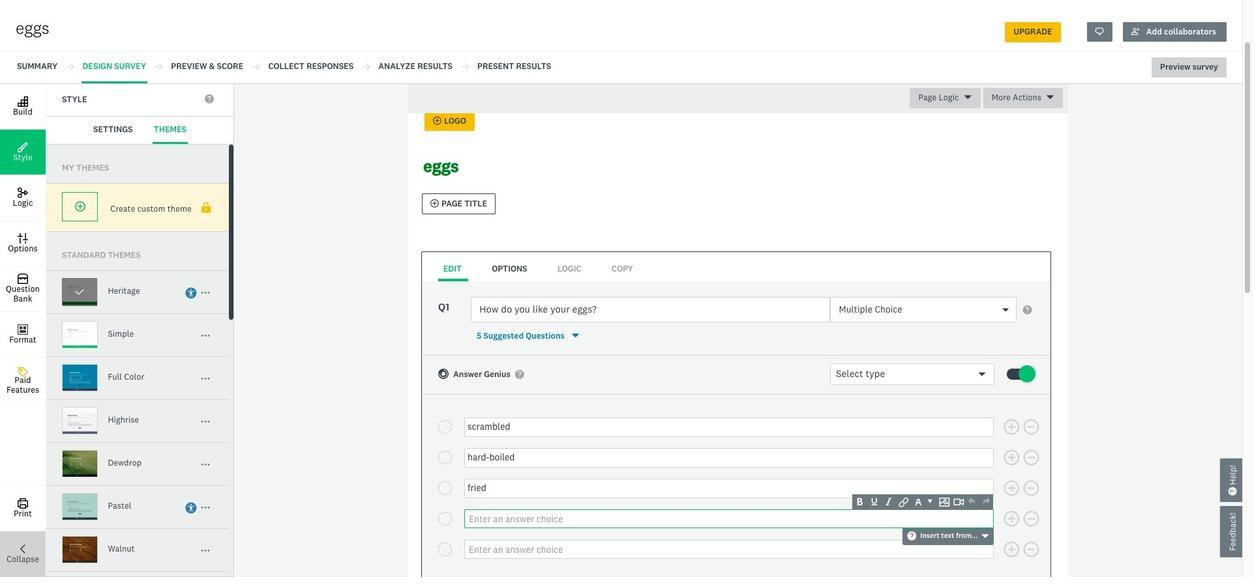 Task type: describe. For each thing, give the bounding box(es) containing it.
rewards image
[[387, 28, 447, 70]]



Task type: locate. For each thing, give the bounding box(es) containing it.
None radio
[[438, 421, 452, 435], [438, 451, 452, 465], [438, 513, 452, 526], [438, 421, 452, 435], [438, 451, 452, 465], [438, 513, 452, 526]]

None radio
[[438, 482, 452, 496], [438, 543, 452, 557], [438, 482, 452, 496], [438, 543, 452, 557]]



Task type: vqa. For each thing, say whether or not it's contained in the screenshot.
DROPDOWN ARROW ICON
no



